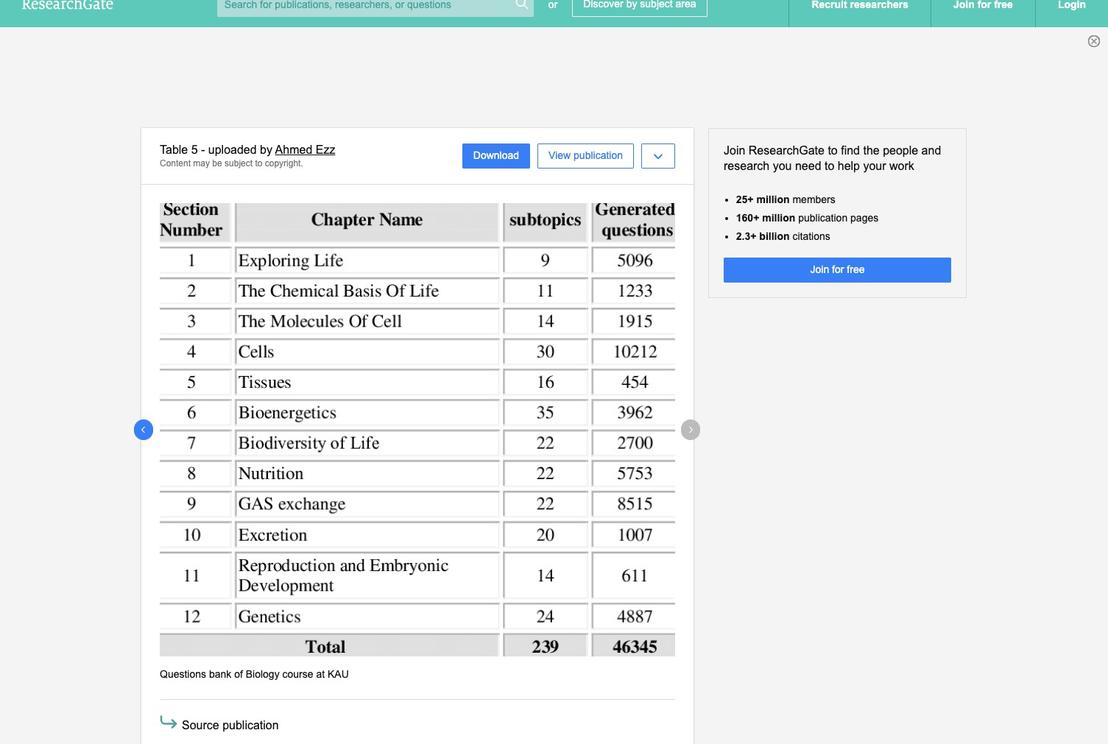 Task type: vqa. For each thing, say whether or not it's contained in the screenshot.
the left use
no



Task type: describe. For each thing, give the bounding box(es) containing it.
table 5 - uploaded by ahmed ezz content may be subject to copyright.
[[160, 144, 335, 168]]

research
[[724, 160, 770, 172]]

biology
[[246, 668, 280, 680]]

view publication
[[549, 150, 623, 161]]

free
[[847, 264, 865, 275]]

subject
[[225, 158, 253, 168]]

copyright.
[[265, 158, 303, 168]]

2.3+
[[736, 230, 757, 242]]

join for free link
[[724, 258, 951, 283]]

to left find at top
[[828, 144, 838, 157]]

ahmed ezz link
[[275, 144, 335, 156]]

5
[[191, 144, 198, 156]]

find
[[841, 144, 860, 157]]

help
[[838, 160, 860, 172]]

citations
[[793, 230, 830, 242]]

main content containing table 5
[[0, 128, 1108, 744]]

to inside table 5 - uploaded by ahmed ezz content may be subject to copyright.
[[255, 158, 262, 168]]

for
[[832, 264, 844, 275]]

be
[[212, 158, 222, 168]]

publication for source publication
[[222, 719, 279, 732]]

members
[[793, 193, 836, 205]]

source publication
[[182, 719, 279, 732]]

size m image
[[158, 711, 180, 733]]

at
[[316, 668, 325, 680]]

bank
[[209, 668, 231, 680]]

join for join researchgate to find the people and research you need to help your work
[[724, 144, 745, 157]]

download
[[473, 150, 519, 161]]

uploaded
[[208, 144, 257, 156]]

may
[[193, 158, 210, 168]]

join researchgate to find the people and research you need to help your work
[[724, 144, 941, 172]]

and
[[922, 144, 941, 157]]

billion
[[759, 230, 790, 242]]

table
[[160, 144, 188, 156]]

researchgate logo image
[[22, 0, 113, 9]]

questions bank of biology course at kau
[[160, 668, 349, 680]]

ezz
[[316, 144, 335, 156]]

ahmed
[[275, 144, 312, 156]]



Task type: locate. For each thing, give the bounding box(es) containing it.
million
[[757, 193, 790, 205], [762, 212, 795, 224]]

researchgate
[[749, 144, 825, 157]]

25+ million members 160+ million publication pages 2.3+ billion citations
[[736, 193, 879, 242]]

Search for publications, researchers, or questions field
[[217, 0, 534, 17]]

join inside join researchgate to find the people and research you need to help your work
[[724, 144, 745, 157]]

publication down members
[[798, 212, 848, 224]]

to down by on the top left
[[255, 158, 262, 168]]

1 horizontal spatial join
[[810, 264, 829, 275]]

-
[[201, 144, 205, 156]]

source
[[182, 719, 219, 732]]

1 vertical spatial million
[[762, 212, 795, 224]]

kau
[[328, 668, 349, 680]]

to left help
[[825, 160, 834, 172]]

join inside join for free link
[[810, 264, 829, 275]]

0 horizontal spatial join
[[724, 144, 745, 157]]

questions
[[160, 668, 206, 680]]

million up billion
[[762, 212, 795, 224]]

course
[[282, 668, 313, 680]]

content
[[160, 158, 191, 168]]

work
[[889, 160, 914, 172]]

people
[[883, 144, 918, 157]]

1 vertical spatial join
[[810, 264, 829, 275]]

join
[[724, 144, 745, 157], [810, 264, 829, 275]]

by
[[260, 144, 272, 156]]

view publication link
[[538, 144, 634, 169]]

join for join for free
[[810, 264, 829, 275]]

of
[[234, 668, 243, 680]]

join left for
[[810, 264, 829, 275]]

questions bank of biology course at kau image
[[160, 204, 675, 657]]

1 horizontal spatial publication
[[574, 150, 623, 161]]

view
[[549, 150, 571, 161]]

your
[[863, 160, 886, 172]]

0 vertical spatial million
[[757, 193, 790, 205]]

million right 25+
[[757, 193, 790, 205]]

0 vertical spatial join
[[724, 144, 745, 157]]

you
[[773, 160, 792, 172]]

pages
[[850, 212, 879, 224]]

size s image
[[515, 0, 529, 10]]

main content
[[0, 128, 1108, 744]]

publication for view publication
[[574, 150, 623, 161]]

publication right view
[[574, 150, 623, 161]]

publication
[[574, 150, 623, 161], [798, 212, 848, 224], [222, 719, 279, 732]]

download link
[[462, 144, 530, 169]]

join for free
[[810, 264, 865, 275]]

1 vertical spatial publication
[[798, 212, 848, 224]]

160+
[[736, 212, 759, 224]]

2 vertical spatial publication
[[222, 719, 279, 732]]

need
[[795, 160, 821, 172]]

publication right source
[[222, 719, 279, 732]]

0 vertical spatial publication
[[574, 150, 623, 161]]

0 horizontal spatial publication
[[222, 719, 279, 732]]

the
[[863, 144, 880, 157]]

join up "research"
[[724, 144, 745, 157]]

publication inside 25+ million members 160+ million publication pages 2.3+ billion citations
[[798, 212, 848, 224]]

2 horizontal spatial publication
[[798, 212, 848, 224]]

25+
[[736, 193, 754, 205]]

to
[[828, 144, 838, 157], [255, 158, 262, 168], [825, 160, 834, 172]]



